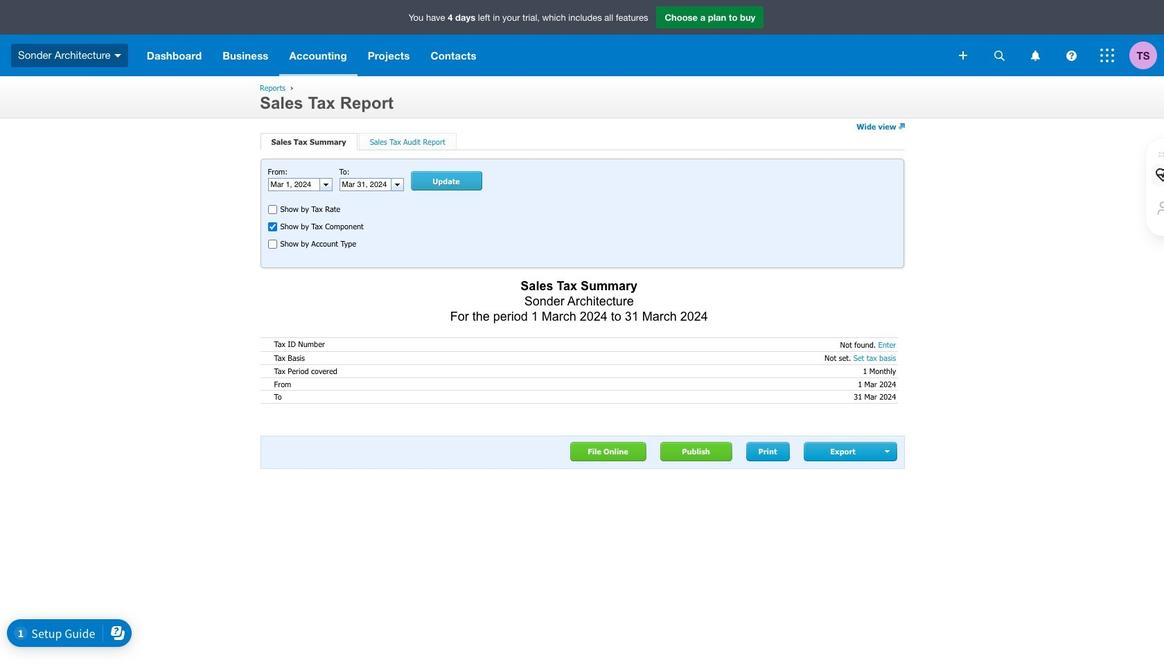 Task type: vqa. For each thing, say whether or not it's contained in the screenshot.
second the 1 from the left
no



Task type: describe. For each thing, give the bounding box(es) containing it.
0 horizontal spatial svg image
[[959, 51, 968, 60]]

1 horizontal spatial svg image
[[1066, 50, 1077, 61]]



Task type: locate. For each thing, give the bounding box(es) containing it.
svg image
[[1066, 50, 1077, 61], [959, 51, 968, 60]]

export options... image
[[885, 451, 891, 453]]

banner
[[0, 0, 1165, 76]]

None text field
[[269, 179, 319, 191], [340, 179, 391, 191], [269, 179, 319, 191], [340, 179, 391, 191]]

svg image
[[1101, 49, 1115, 62], [994, 50, 1005, 61], [1031, 50, 1040, 61], [114, 54, 121, 57]]

None checkbox
[[268, 205, 277, 214], [268, 223, 277, 232], [268, 240, 277, 249], [268, 205, 277, 214], [268, 223, 277, 232], [268, 240, 277, 249]]



